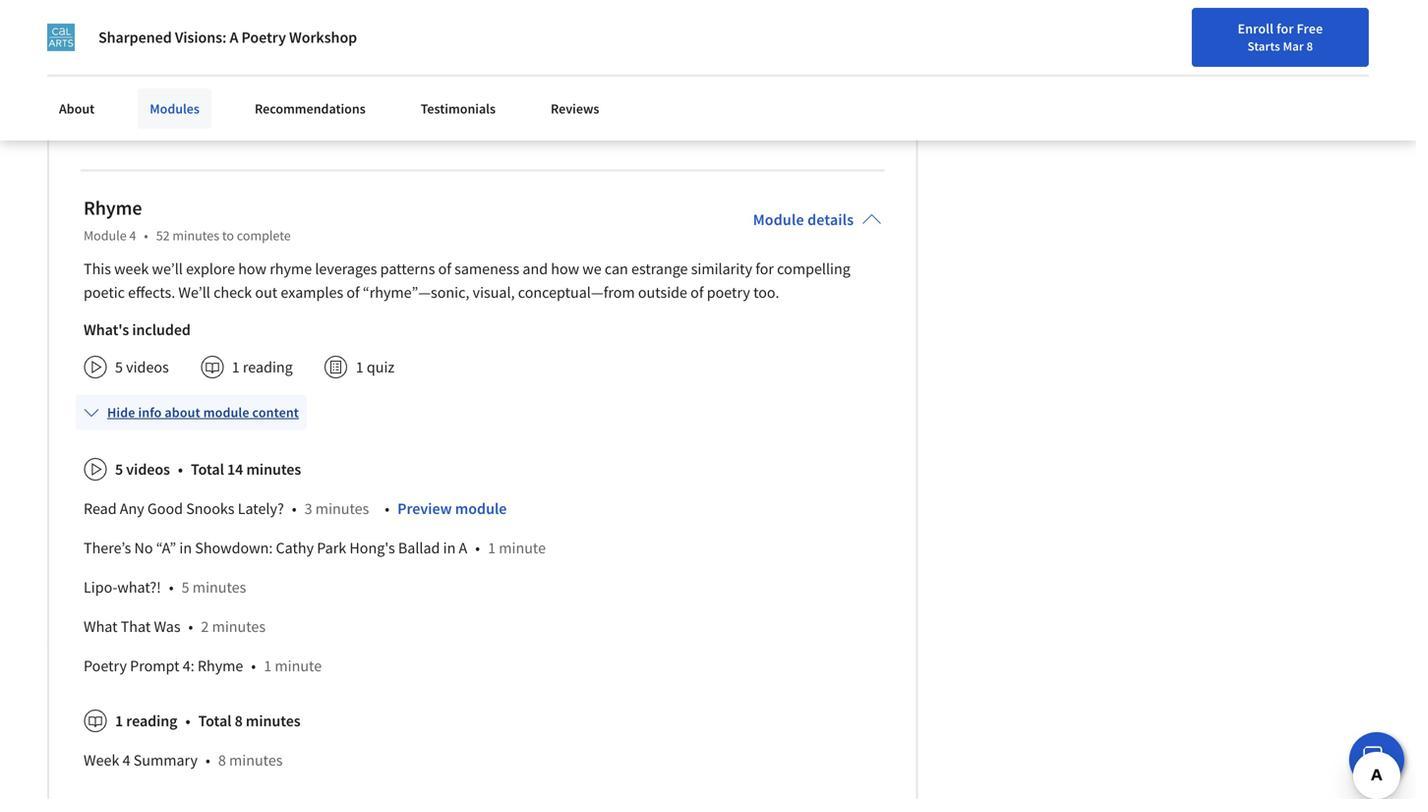 Task type: describe. For each thing, give the bounding box(es) containing it.
first workshop • 60 minutes
[[84, 106, 275, 125]]

outside
[[638, 283, 688, 302]]

too.
[[754, 283, 780, 302]]

• up the good
[[178, 460, 183, 479]]

for inside this week we'll explore how rhyme leverages patterns of sameness and how we can estrange similarity for compelling poetic effects. we'll check out examples of "rhyme"—sonic, visual, conceptual—from outside of poetry too.
[[756, 259, 774, 279]]

5 videos inside hide info about module content region
[[115, 460, 170, 479]]

hide info about module content region inside info about module content "element"
[[84, 442, 882, 800]]

• inside rhyme module 4 • 52 minutes to complete
[[144, 226, 148, 244]]

• left 2
[[188, 617, 193, 637]]

to
[[222, 226, 234, 244]]

• right summary
[[206, 751, 210, 770]]

• up • total 8 minutes
[[251, 656, 256, 676]]

rhyme module 4 • 52 minutes to complete
[[84, 196, 291, 244]]

for individuals
[[31, 10, 131, 30]]

snooks
[[186, 499, 235, 519]]

prompt
[[130, 656, 180, 676]]

any
[[120, 499, 144, 519]]

read any good snooks lately? • 3 minutes
[[84, 499, 369, 519]]

english
[[1099, 61, 1147, 81]]

free
[[1297, 20, 1323, 37]]

leverages
[[315, 259, 377, 279]]

1 horizontal spatial module
[[455, 499, 507, 519]]

0 horizontal spatial workshop
[[115, 106, 182, 125]]

• total 8 minutes
[[185, 711, 301, 731]]

sharpened
[[98, 28, 172, 47]]

read
[[84, 499, 117, 519]]

hide info about module content
[[107, 404, 299, 421]]

first
[[84, 106, 112, 125]]

2 in from the left
[[443, 538, 456, 558]]

what that was • 2 minutes
[[84, 617, 266, 637]]

was
[[154, 617, 181, 637]]

• total 14 minutes
[[178, 460, 301, 479]]

there's no "a" in showdown: cathy park hong's ballad in a • 1 minute
[[84, 538, 546, 558]]

1 vertical spatial minute
[[275, 656, 322, 676]]

1 left peer on the left top of page
[[115, 66, 123, 86]]

about
[[165, 404, 200, 421]]

1 videos from the top
[[126, 357, 169, 377]]

total for total 8 minutes
[[198, 711, 232, 731]]

rhyme inside rhyme module 4 • 52 minutes to complete
[[84, 196, 142, 220]]

• total 60 minutes
[[213, 66, 336, 86]]

"rhyme"—sonic,
[[363, 283, 470, 302]]

2
[[201, 617, 209, 637]]

for
[[31, 10, 53, 30]]

starts
[[1248, 38, 1281, 54]]

there's
[[84, 538, 131, 558]]

1 5 videos from the top
[[115, 357, 169, 377]]

conceptual—from
[[518, 283, 635, 302]]

minutes right 2
[[212, 617, 266, 637]]

and
[[523, 259, 548, 279]]

3
[[305, 499, 312, 519]]

patterns
[[380, 259, 435, 279]]

• right the review on the left top of the page
[[213, 66, 218, 86]]

1 vertical spatial 60
[[203, 106, 218, 125]]

1 up week
[[115, 711, 123, 731]]

module inside dropdown button
[[203, 404, 249, 421]]

visions:
[[175, 28, 227, 47]]

what's included
[[84, 320, 191, 340]]

minutes right the 30
[[186, 11, 240, 31]]

module inside rhyme module 4 • 52 minutes to complete
[[84, 226, 127, 244]]

videos inside hide info about module content region
[[126, 460, 170, 479]]

1 how from the left
[[238, 259, 267, 279]]

new
[[988, 62, 1013, 80]]

2 how from the left
[[551, 259, 580, 279]]

14
[[227, 460, 243, 479]]

hong's
[[350, 538, 395, 558]]

what?!
[[117, 578, 161, 597]]

review
[[160, 66, 205, 86]]

info about module content element
[[76, 387, 882, 800]]

we'll
[[152, 259, 183, 279]]

enroll
[[1238, 20, 1274, 37]]

• down the review on the left top of the page
[[190, 106, 195, 125]]

rhyme inside info about module content "element"
[[198, 656, 243, 676]]

52
[[156, 226, 170, 244]]

quiz
[[367, 357, 395, 377]]

reading inside info about module content "element"
[[126, 711, 178, 731]]

recommendations link
[[243, 89, 377, 129]]

chat with us image
[[1361, 745, 1393, 776]]

testimonials link
[[409, 89, 508, 129]]

mar
[[1283, 38, 1304, 54]]

• preview module
[[385, 499, 507, 519]]

reviews link
[[539, 89, 611, 129]]

testimonials
[[421, 100, 496, 118]]

• down preview module link on the bottom
[[475, 538, 480, 558]]

1 reading inside hide info about module content region
[[115, 711, 178, 731]]

visual,
[[473, 283, 515, 302]]

we
[[583, 259, 602, 279]]

about link
[[47, 89, 106, 129]]

week
[[84, 751, 119, 770]]

week 4 summary • 8 minutes
[[84, 751, 283, 770]]

for inside enroll for free starts mar 8
[[1277, 20, 1294, 37]]

0 horizontal spatial 8
[[218, 751, 226, 770]]

0 vertical spatial a
[[230, 28, 238, 47]]

poetry inside info about module content "element"
[[84, 656, 127, 676]]

rhyme
[[270, 259, 312, 279]]

what's
[[84, 320, 129, 340]]

showdown:
[[195, 538, 273, 558]]

no
[[134, 538, 153, 558]]

reviews
[[551, 100, 600, 118]]

"a"
[[156, 538, 176, 558]]

included
[[132, 320, 191, 340]]

check
[[214, 283, 252, 302]]

minutes down • total 60 minutes
[[221, 106, 275, 125]]

0 vertical spatial 5
[[115, 357, 123, 377]]

find your new career link
[[921, 59, 1064, 84]]

30 minutes
[[167, 11, 240, 31]]

ballad
[[398, 538, 440, 558]]

1 up • total 8 minutes
[[264, 656, 272, 676]]

estrange
[[632, 259, 688, 279]]



Task type: vqa. For each thing, say whether or not it's contained in the screenshot.


Task type: locate. For each thing, give the bounding box(es) containing it.
4 left 52 at the left top of the page
[[129, 226, 136, 244]]

module
[[203, 404, 249, 421], [455, 499, 507, 519]]

0 horizontal spatial for
[[756, 259, 774, 279]]

1
[[115, 66, 123, 86], [232, 357, 240, 377], [356, 357, 364, 377], [488, 538, 496, 558], [264, 656, 272, 676], [115, 711, 123, 731]]

reading up summary
[[126, 711, 178, 731]]

2 vertical spatial 8
[[218, 751, 226, 770]]

minutes down "poetry prompt 4: rhyme • 1 minute"
[[246, 711, 301, 731]]

0 horizontal spatial reading
[[126, 711, 178, 731]]

2 5 videos from the top
[[115, 460, 170, 479]]

can
[[605, 259, 628, 279]]

2 horizontal spatial of
[[691, 283, 704, 302]]

1 horizontal spatial 60
[[262, 66, 278, 86]]

1 hide info about module content region from the top
[[84, 0, 882, 143]]

0 vertical spatial hide info about module content region
[[84, 0, 882, 143]]

5
[[115, 357, 123, 377], [115, 460, 123, 479], [182, 578, 189, 597]]

module up this at the left
[[84, 226, 127, 244]]

2 horizontal spatial 8
[[1307, 38, 1314, 54]]

8 down • total 8 minutes
[[218, 751, 226, 770]]

workshop up • total 60 minutes
[[289, 28, 357, 47]]

sharpened visions: a poetry workshop
[[98, 28, 357, 47]]

1 horizontal spatial rhyme
[[198, 656, 243, 676]]

enroll for free starts mar 8
[[1238, 20, 1323, 54]]

5 up any
[[115, 460, 123, 479]]

examples
[[281, 283, 343, 302]]

0 horizontal spatial 60
[[203, 106, 218, 125]]

module details
[[753, 210, 854, 229]]

•
[[213, 66, 218, 86], [190, 106, 195, 125], [144, 226, 148, 244], [178, 460, 183, 479], [292, 499, 297, 519], [385, 499, 390, 519], [475, 538, 480, 558], [169, 578, 174, 597], [188, 617, 193, 637], [251, 656, 256, 676], [185, 711, 190, 731], [206, 751, 210, 770]]

total up week 4 summary • 8 minutes
[[198, 711, 232, 731]]

for up mar
[[1277, 20, 1294, 37]]

modules
[[150, 100, 200, 118]]

of
[[438, 259, 451, 279], [347, 283, 360, 302], [691, 283, 704, 302]]

4:
[[183, 656, 194, 676]]

module left details at the right top
[[753, 210, 804, 229]]

0 vertical spatial videos
[[126, 357, 169, 377]]

reading up content
[[243, 357, 293, 377]]

minutes up the recommendations "link"
[[281, 66, 336, 86]]

out
[[255, 283, 278, 302]]

• left 3
[[292, 499, 297, 519]]

60 right the modules
[[203, 106, 218, 125]]

effects.
[[128, 283, 175, 302]]

preview
[[398, 499, 452, 519]]

minute
[[499, 538, 546, 558], [275, 656, 322, 676]]

sameness
[[455, 259, 520, 279]]

how up conceptual—from
[[551, 259, 580, 279]]

minutes up 2
[[193, 578, 246, 597]]

1 horizontal spatial in
[[443, 538, 456, 558]]

0 horizontal spatial a
[[230, 28, 238, 47]]

good
[[147, 499, 183, 519]]

this week we'll explore how rhyme leverages patterns of sameness and how we can estrange similarity for compelling poetic effects. we'll check out examples of "rhyme"—sonic, visual, conceptual—from outside of poetry too.
[[84, 259, 851, 302]]

a down preview module link on the bottom
[[459, 538, 467, 558]]

metaphor
[[84, 11, 147, 31]]

summary
[[134, 751, 198, 770]]

find
[[931, 62, 956, 80]]

minutes right 14
[[246, 460, 301, 479]]

modules link
[[138, 89, 211, 129]]

poetry up • total 60 minutes
[[242, 28, 286, 47]]

5 videos up any
[[115, 460, 170, 479]]

lipo-what?! • 5 minutes
[[84, 578, 246, 597]]

• left preview
[[385, 499, 390, 519]]

0 horizontal spatial module
[[203, 404, 249, 421]]

park
[[317, 538, 346, 558]]

0 vertical spatial minute
[[499, 538, 546, 558]]

minute up • total 8 minutes
[[275, 656, 322, 676]]

8 down "poetry prompt 4: rhyme • 1 minute"
[[235, 711, 243, 731]]

module
[[753, 210, 804, 229], [84, 226, 127, 244]]

5 videos
[[115, 357, 169, 377], [115, 460, 170, 479]]

0 vertical spatial for
[[1277, 20, 1294, 37]]

total down sharpened visions: a poetry workshop
[[226, 66, 259, 86]]

1 vertical spatial 8
[[235, 711, 243, 731]]

total
[[226, 66, 259, 86], [191, 460, 224, 479], [198, 711, 232, 731]]

total for total 14 minutes
[[191, 460, 224, 479]]

1 up hide info about module content
[[232, 357, 240, 377]]

poetic
[[84, 283, 125, 302]]

1 horizontal spatial 8
[[235, 711, 243, 731]]

1 horizontal spatial how
[[551, 259, 580, 279]]

videos
[[126, 357, 169, 377], [126, 460, 170, 479]]

2 vertical spatial total
[[198, 711, 232, 731]]

what
[[84, 617, 118, 637]]

1 reading up content
[[232, 357, 293, 377]]

1 vertical spatial videos
[[126, 460, 170, 479]]

0 horizontal spatial how
[[238, 259, 267, 279]]

4
[[129, 226, 136, 244], [123, 751, 130, 770]]

details
[[808, 210, 854, 229]]

0 horizontal spatial in
[[179, 538, 192, 558]]

None search field
[[281, 52, 605, 91]]

0 horizontal spatial minute
[[275, 656, 322, 676]]

5 up what that was • 2 minutes
[[182, 578, 189, 597]]

hide info about module content button
[[76, 395, 307, 430]]

0 vertical spatial 1 reading
[[232, 357, 293, 377]]

0 vertical spatial reading
[[243, 357, 293, 377]]

of right patterns
[[438, 259, 451, 279]]

• up week 4 summary • 8 minutes
[[185, 711, 190, 731]]

explore
[[186, 259, 235, 279]]

how
[[238, 259, 267, 279], [551, 259, 580, 279]]

minute down preview module link on the bottom
[[499, 538, 546, 558]]

1 horizontal spatial of
[[438, 259, 451, 279]]

show notifications image
[[1211, 64, 1235, 88]]

minutes left to
[[173, 226, 219, 244]]

5 down the what's
[[115, 357, 123, 377]]

in right 'ballad'
[[443, 538, 456, 558]]

of left poetry
[[691, 283, 704, 302]]

0 horizontal spatial 1 reading
[[115, 711, 178, 731]]

rhyme right the 4:
[[198, 656, 243, 676]]

1 vertical spatial module
[[455, 499, 507, 519]]

info
[[138, 404, 162, 421]]

1 vertical spatial for
[[756, 259, 774, 279]]

1 in from the left
[[179, 538, 192, 558]]

1 horizontal spatial minute
[[499, 538, 546, 558]]

0 horizontal spatial poetry
[[84, 656, 127, 676]]

total for total 60 minutes
[[226, 66, 259, 86]]

4 right week
[[123, 751, 130, 770]]

hide
[[107, 404, 135, 421]]

0 horizontal spatial rhyme
[[84, 196, 142, 220]]

workshop down peer on the left top of page
[[115, 106, 182, 125]]

1 vertical spatial 5
[[115, 460, 123, 479]]

1 vertical spatial a
[[459, 538, 467, 558]]

how up out on the left top of page
[[238, 259, 267, 279]]

8 inside enroll for free starts mar 8
[[1307, 38, 1314, 54]]

2 hide info about module content region from the top
[[84, 442, 882, 800]]

0 vertical spatial 5 videos
[[115, 357, 169, 377]]

1 vertical spatial 5 videos
[[115, 460, 170, 479]]

a inside "element"
[[459, 538, 467, 558]]

• right what?! in the left bottom of the page
[[169, 578, 174, 597]]

similarity
[[691, 259, 753, 279]]

2 vertical spatial 5
[[182, 578, 189, 597]]

minutes
[[186, 11, 240, 31], [281, 66, 336, 86], [221, 106, 275, 125], [173, 226, 219, 244], [246, 460, 301, 479], [316, 499, 369, 519], [193, 578, 246, 597], [212, 617, 266, 637], [246, 711, 301, 731], [229, 751, 283, 770]]

minutes down • total 8 minutes
[[229, 751, 283, 770]]

1 vertical spatial total
[[191, 460, 224, 479]]

1 down preview module link on the bottom
[[488, 538, 496, 558]]

minutes inside rhyme module 4 • 52 minutes to complete
[[173, 226, 219, 244]]

4 inside rhyme module 4 • 52 minutes to complete
[[129, 226, 136, 244]]

hide info about module content region containing 5 videos
[[84, 442, 882, 800]]

1 left quiz
[[356, 357, 364, 377]]

0 vertical spatial 8
[[1307, 38, 1314, 54]]

1 horizontal spatial 1 reading
[[232, 357, 293, 377]]

1 reading
[[232, 357, 293, 377], [115, 711, 178, 731]]

0 horizontal spatial module
[[84, 226, 127, 244]]

0 vertical spatial 4
[[129, 226, 136, 244]]

1 horizontal spatial for
[[1277, 20, 1294, 37]]

this
[[84, 259, 111, 279]]

1 horizontal spatial workshop
[[289, 28, 357, 47]]

preview module link
[[398, 499, 507, 519]]

1 horizontal spatial poetry
[[242, 28, 286, 47]]

0 vertical spatial module
[[203, 404, 249, 421]]

8 right mar
[[1307, 38, 1314, 54]]

0 horizontal spatial of
[[347, 283, 360, 302]]

1 horizontal spatial reading
[[243, 357, 293, 377]]

total left 14
[[191, 460, 224, 479]]

rhyme up this at the left
[[84, 196, 142, 220]]

minutes right 3
[[316, 499, 369, 519]]

a right visions:
[[230, 28, 238, 47]]

• left 52 at the left top of the page
[[144, 226, 148, 244]]

compelling
[[777, 259, 851, 279]]

peer
[[126, 66, 157, 86]]

find your new career
[[931, 62, 1054, 80]]

1 vertical spatial workshop
[[115, 106, 182, 125]]

hide info about module content region containing metaphor
[[84, 0, 882, 143]]

module right 'about' in the left bottom of the page
[[203, 404, 249, 421]]

60
[[262, 66, 278, 86], [203, 106, 218, 125]]

1 vertical spatial hide info about module content region
[[84, 442, 882, 800]]

poetry prompt 4: rhyme • 1 minute
[[84, 656, 322, 676]]

content
[[252, 404, 299, 421]]

recommendations
[[255, 100, 366, 118]]

0 vertical spatial rhyme
[[84, 196, 142, 220]]

4 inside info about module content "element"
[[123, 751, 130, 770]]

a
[[230, 28, 238, 47], [459, 538, 467, 558]]

1 vertical spatial poetry
[[84, 656, 127, 676]]

5 videos down the what's included
[[115, 357, 169, 377]]

that
[[121, 617, 151, 637]]

1 vertical spatial rhyme
[[198, 656, 243, 676]]

1 horizontal spatial module
[[753, 210, 804, 229]]

lately?
[[238, 499, 284, 519]]

1 horizontal spatial a
[[459, 538, 467, 558]]

1 peer review
[[115, 66, 205, 86]]

poetry down what
[[84, 656, 127, 676]]

0 vertical spatial workshop
[[289, 28, 357, 47]]

rhyme
[[84, 196, 142, 220], [198, 656, 243, 676]]

in right "a"
[[179, 538, 192, 558]]

lipo-
[[84, 578, 117, 597]]

1 vertical spatial 1 reading
[[115, 711, 178, 731]]

california institute of the arts image
[[47, 24, 75, 51]]

videos down the what's included
[[126, 357, 169, 377]]

we'll
[[178, 283, 210, 302]]

complete
[[237, 226, 291, 244]]

hide info about module content region
[[84, 0, 882, 143], [84, 442, 882, 800]]

of down leverages
[[347, 283, 360, 302]]

reading
[[243, 357, 293, 377], [126, 711, 178, 731]]

videos up any
[[126, 460, 170, 479]]

individuals
[[56, 10, 131, 30]]

coursera image
[[24, 55, 149, 87]]

60 up recommendations
[[262, 66, 278, 86]]

0 vertical spatial 60
[[262, 66, 278, 86]]

1 vertical spatial reading
[[126, 711, 178, 731]]

30
[[167, 11, 183, 31]]

1 vertical spatial 4
[[123, 751, 130, 770]]

for up too.
[[756, 259, 774, 279]]

2 videos from the top
[[126, 460, 170, 479]]

cathy
[[276, 538, 314, 558]]

1 quiz
[[356, 357, 395, 377]]

0 vertical spatial total
[[226, 66, 259, 86]]

your
[[959, 62, 985, 80]]

module right preview
[[455, 499, 507, 519]]

1 reading up summary
[[115, 711, 178, 731]]

0 vertical spatial poetry
[[242, 28, 286, 47]]

workshop
[[289, 28, 357, 47], [115, 106, 182, 125]]



